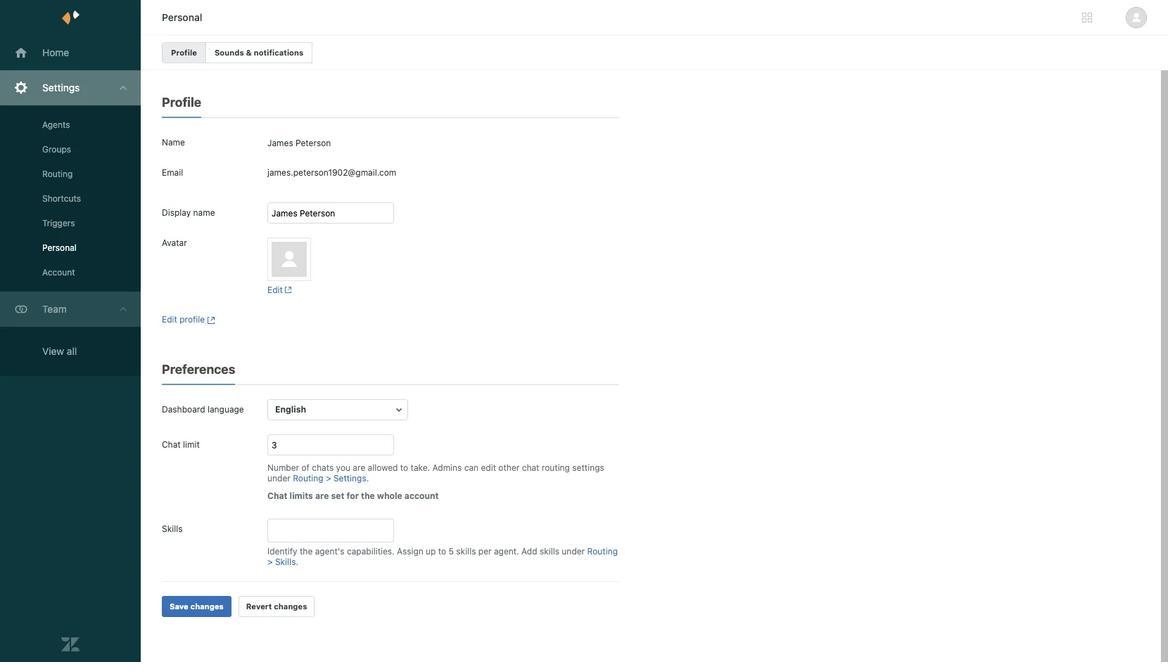 Task type: vqa. For each thing, say whether or not it's contained in the screenshot.
Filter Department button
no



Task type: describe. For each thing, give the bounding box(es) containing it.
account
[[405, 491, 439, 502]]

identify the agent's capabilities. assign up to 5 skills per agent. add skills under
[[267, 547, 587, 557]]

avatar
[[162, 238, 187, 248]]

dashboard
[[162, 405, 205, 415]]

under inside number of chats you are allowed to take. admins can edit other chat routing settings under
[[267, 474, 291, 484]]

> for skills
[[267, 557, 273, 568]]

up
[[426, 547, 436, 557]]

edit for edit profile
[[162, 315, 177, 325]]

limits
[[290, 491, 313, 502]]

all
[[67, 346, 77, 358]]

routing for routing
[[42, 169, 73, 179]]

changes for revert changes
[[274, 602, 307, 612]]

save changes button
[[162, 597, 231, 618]]

admins
[[432, 463, 462, 474]]

routing for routing > skills
[[587, 547, 618, 557]]

team
[[42, 303, 67, 315]]

you
[[336, 463, 350, 474]]

groups
[[42, 144, 71, 155]]

agent.
[[494, 547, 519, 557]]

Name text field
[[267, 132, 619, 153]]

0 horizontal spatial skills
[[162, 524, 183, 535]]

agents
[[42, 120, 70, 130]]

home
[[42, 46, 69, 58]]

chat limit
[[162, 440, 200, 450]]

chat limits are set for the whole account
[[267, 491, 439, 502]]

sounds & notifications
[[215, 48, 303, 57]]

sounds & notifications button
[[205, 42, 313, 63]]

Display name text field
[[267, 203, 394, 224]]

identify
[[267, 547, 297, 557]]

save
[[170, 602, 188, 612]]

skills inside routing > skills
[[275, 557, 296, 568]]

email
[[162, 167, 183, 178]]

to for take.
[[400, 463, 408, 474]]

set
[[331, 491, 344, 502]]

add
[[522, 547, 537, 557]]

1 skills from the left
[[456, 547, 476, 557]]

name
[[162, 137, 185, 148]]

> for settings
[[326, 474, 331, 484]]

1 horizontal spatial personal
[[162, 11, 202, 23]]

edit profile link
[[162, 315, 216, 325]]

2 skills from the left
[[540, 547, 559, 557]]

number of chats you are allowed to take. admins can edit other chat routing settings under
[[267, 463, 604, 484]]

profile button
[[162, 42, 206, 63]]

view
[[42, 346, 64, 358]]

chat for chat limits are set for the whole account
[[267, 491, 287, 502]]

edit link
[[267, 285, 291, 296]]

to for 5
[[438, 547, 446, 557]]

0 horizontal spatial the
[[300, 547, 313, 557]]

chat
[[522, 463, 539, 474]]

take.
[[411, 463, 430, 474]]

preferences
[[162, 362, 235, 377]]

routing > skills
[[267, 547, 618, 568]]

display
[[162, 208, 191, 218]]

edit for edit link
[[267, 285, 283, 296]]

capabilities.
[[347, 547, 395, 557]]

triggers
[[42, 218, 75, 229]]

chats
[[312, 463, 334, 474]]

whole
[[377, 491, 402, 502]]

Chat limit number field
[[267, 435, 394, 456]]

notifications
[[254, 48, 303, 57]]

1 vertical spatial are
[[315, 491, 329, 502]]

routing > settings link
[[293, 474, 366, 484]]



Task type: locate. For each thing, give the bounding box(es) containing it.
2 vertical spatial routing
[[587, 547, 618, 557]]

per
[[478, 547, 492, 557]]

edit
[[267, 285, 283, 296], [162, 315, 177, 325]]

number
[[267, 463, 299, 474]]

0 horizontal spatial .
[[296, 557, 298, 568]]

settings
[[572, 463, 604, 474]]

english
[[275, 405, 306, 415]]

skills
[[162, 524, 183, 535], [275, 557, 296, 568]]

settings down home
[[42, 82, 80, 94]]

> left you
[[326, 474, 331, 484]]

0 vertical spatial personal
[[162, 11, 202, 23]]

1 vertical spatial skills
[[275, 557, 296, 568]]

dashboard language
[[162, 405, 244, 415]]

to left 'take.'
[[400, 463, 408, 474]]

routing inside routing > skills
[[587, 547, 618, 557]]

shortcuts
[[42, 194, 81, 204]]

1 horizontal spatial chat
[[267, 491, 287, 502]]

1 horizontal spatial settings
[[334, 474, 366, 484]]

under
[[267, 474, 291, 484], [562, 547, 585, 557]]

routing > skills link
[[267, 547, 618, 568]]

changes inside save changes button
[[190, 602, 224, 612]]

revert changes button
[[238, 597, 315, 618]]

0 horizontal spatial chat
[[162, 440, 181, 450]]

1 horizontal spatial the
[[361, 491, 375, 502]]

1 horizontal spatial skills
[[275, 557, 296, 568]]

1 vertical spatial chat
[[267, 491, 287, 502]]

changes right save
[[190, 602, 224, 612]]

0 vertical spatial skills
[[162, 524, 183, 535]]

0 horizontal spatial to
[[400, 463, 408, 474]]

under right add
[[562, 547, 585, 557]]

2 changes from the left
[[274, 602, 307, 612]]

personal up the profile button
[[162, 11, 202, 23]]

0 vertical spatial profile
[[171, 48, 197, 57]]

1 horizontal spatial routing
[[293, 474, 323, 484]]

settings up the for
[[334, 474, 366, 484]]

skills right add
[[540, 547, 559, 557]]

1 vertical spatial edit
[[162, 315, 177, 325]]

allowed
[[368, 463, 398, 474]]

account
[[42, 267, 75, 278]]

0 horizontal spatial settings
[[42, 82, 80, 94]]

0 vertical spatial chat
[[162, 440, 181, 450]]

chat left limits
[[267, 491, 287, 502]]

are inside number of chats you are allowed to take. admins can edit other chat routing settings under
[[353, 463, 365, 474]]

1 horizontal spatial are
[[353, 463, 365, 474]]

changes for save changes
[[190, 602, 224, 612]]

0 vertical spatial to
[[400, 463, 408, 474]]

the
[[361, 491, 375, 502], [300, 547, 313, 557]]

1 horizontal spatial skills
[[540, 547, 559, 557]]

the right the for
[[361, 491, 375, 502]]

0 vertical spatial are
[[353, 463, 365, 474]]

profile left "sounds"
[[171, 48, 197, 57]]

james.peterson1902@gmail.com
[[267, 167, 396, 178]]

personal
[[162, 11, 202, 23], [42, 243, 77, 253]]

0 vertical spatial >
[[326, 474, 331, 484]]

0 vertical spatial routing
[[42, 169, 73, 179]]

edit profile
[[162, 315, 205, 325]]

.
[[366, 474, 369, 484], [296, 557, 298, 568]]

1 horizontal spatial edit
[[267, 285, 283, 296]]

sounds
[[215, 48, 244, 57]]

revert
[[246, 602, 272, 612]]

1 vertical spatial personal
[[42, 243, 77, 253]]

display name
[[162, 208, 215, 218]]

changes
[[190, 602, 224, 612], [274, 602, 307, 612]]

1 horizontal spatial to
[[438, 547, 446, 557]]

1 vertical spatial .
[[296, 557, 298, 568]]

can
[[464, 463, 479, 474]]

0 horizontal spatial routing
[[42, 169, 73, 179]]

assign
[[397, 547, 423, 557]]

skills
[[456, 547, 476, 557], [540, 547, 559, 557]]

1 vertical spatial >
[[267, 557, 273, 568]]

skills right 5
[[456, 547, 476, 557]]

settings
[[42, 82, 80, 94], [334, 474, 366, 484]]

other
[[499, 463, 520, 474]]

&
[[246, 48, 252, 57]]

0 horizontal spatial skills
[[456, 547, 476, 557]]

are
[[353, 463, 365, 474], [315, 491, 329, 502]]

agent's
[[315, 547, 345, 557]]

1 vertical spatial settings
[[334, 474, 366, 484]]

routing > settings .
[[293, 474, 369, 484]]

. up the chat limits are set for the whole account
[[366, 474, 369, 484]]

are left set
[[315, 491, 329, 502]]

to
[[400, 463, 408, 474], [438, 547, 446, 557]]

profile
[[180, 315, 205, 325]]

0 horizontal spatial edit
[[162, 315, 177, 325]]

0 horizontal spatial >
[[267, 557, 273, 568]]

are right you
[[353, 463, 365, 474]]

save changes
[[170, 602, 224, 612]]

changes right revert
[[274, 602, 307, 612]]

view all
[[42, 346, 77, 358]]

0 vertical spatial settings
[[42, 82, 80, 94]]

profile
[[171, 48, 197, 57], [162, 95, 201, 110]]

. left agent's
[[296, 557, 298, 568]]

chat
[[162, 440, 181, 450], [267, 491, 287, 502]]

of
[[302, 463, 310, 474]]

2 horizontal spatial routing
[[587, 547, 618, 557]]

0 vertical spatial under
[[267, 474, 291, 484]]

routing for routing > settings .
[[293, 474, 323, 484]]

> inside routing > skills
[[267, 557, 273, 568]]

0 vertical spatial .
[[366, 474, 369, 484]]

chat for chat limit
[[162, 440, 181, 450]]

0 vertical spatial edit
[[267, 285, 283, 296]]

revert changes
[[246, 602, 307, 612]]

the left agent's
[[300, 547, 313, 557]]

edit
[[481, 463, 496, 474]]

under up limits
[[267, 474, 291, 484]]

name
[[193, 208, 215, 218]]

to left 5
[[438, 547, 446, 557]]

0 horizontal spatial personal
[[42, 243, 77, 253]]

routing
[[42, 169, 73, 179], [293, 474, 323, 484], [587, 547, 618, 557]]

limit
[[183, 440, 200, 450]]

0 horizontal spatial under
[[267, 474, 291, 484]]

0 vertical spatial the
[[361, 491, 375, 502]]

zendesk products image
[[1082, 13, 1092, 23]]

1 vertical spatial routing
[[293, 474, 323, 484]]

chat left limit
[[162, 440, 181, 450]]

changes inside revert changes button
[[274, 602, 307, 612]]

1 horizontal spatial under
[[562, 547, 585, 557]]

profile up name
[[162, 95, 201, 110]]

0 horizontal spatial changes
[[190, 602, 224, 612]]

profile inside button
[[171, 48, 197, 57]]

personal up account
[[42, 243, 77, 253]]

1 vertical spatial profile
[[162, 95, 201, 110]]

1 horizontal spatial >
[[326, 474, 331, 484]]

1 vertical spatial under
[[562, 547, 585, 557]]

0 horizontal spatial are
[[315, 491, 329, 502]]

language
[[208, 405, 244, 415]]

1 vertical spatial to
[[438, 547, 446, 557]]

>
[[326, 474, 331, 484], [267, 557, 273, 568]]

routing
[[542, 463, 570, 474]]

5
[[449, 547, 454, 557]]

to inside number of chats you are allowed to take. admins can edit other chat routing settings under
[[400, 463, 408, 474]]

1 vertical spatial the
[[300, 547, 313, 557]]

1 horizontal spatial changes
[[274, 602, 307, 612]]

for
[[347, 491, 359, 502]]

1 changes from the left
[[190, 602, 224, 612]]

1 horizontal spatial .
[[366, 474, 369, 484]]

> up revert changes
[[267, 557, 273, 568]]



